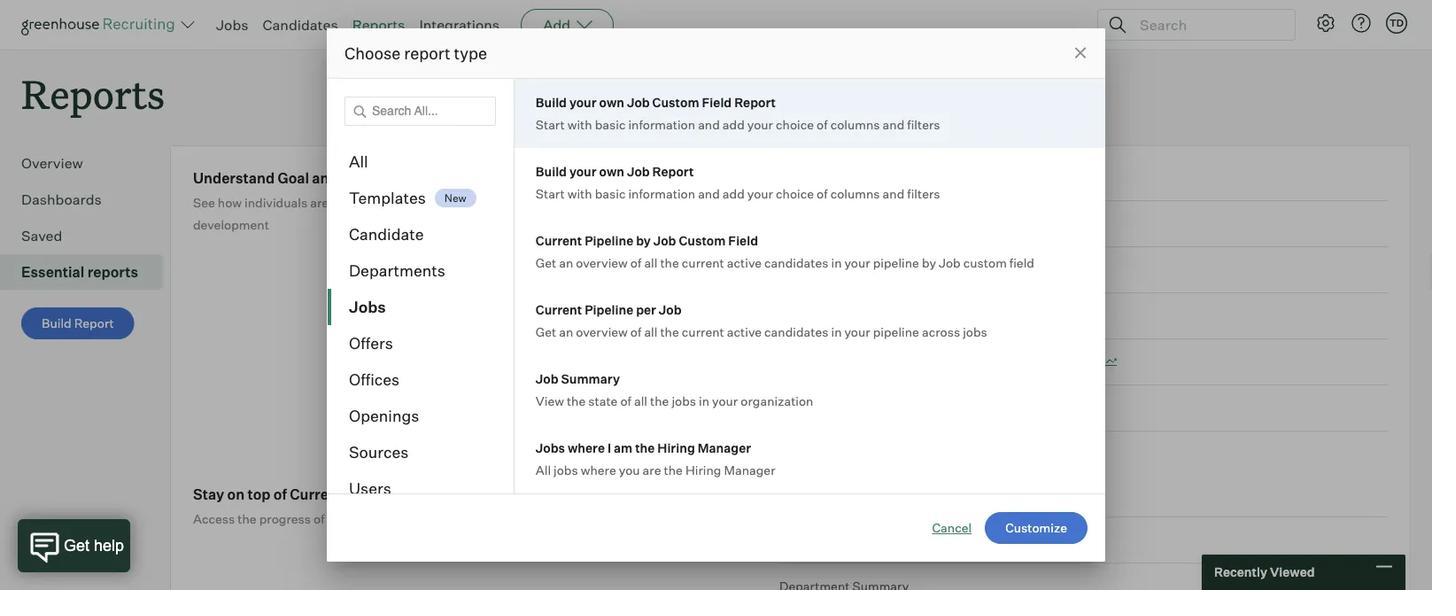 Task type: locate. For each thing, give the bounding box(es) containing it.
all up per
[[644, 255, 658, 270]]

the inside the current pipeline by job custom field get an overview of all the current active candidates in your pipeline by job custom field
[[660, 255, 679, 270]]

1 vertical spatial add
[[723, 186, 745, 201]]

build your own job custom field report start with basic information and add your choice of columns and filters
[[536, 94, 940, 132]]

0 vertical spatial information
[[629, 116, 696, 132]]

build for build your own job report
[[536, 163, 567, 179]]

manager
[[698, 440, 751, 455], [724, 462, 776, 478]]

job inside current pipeline per job get an overview of all the current active candidates in your pipeline across jobs
[[659, 302, 682, 317]]

build report button
[[21, 308, 134, 339]]

the
[[660, 255, 679, 270], [660, 324, 679, 339], [567, 393, 586, 408], [650, 393, 669, 408], [635, 440, 655, 455], [664, 462, 683, 478], [238, 511, 257, 526]]

essential reports link
[[21, 262, 156, 283]]

overview inside current pipeline per job get an overview of all the current active candidates in your pipeline across jobs
[[576, 324, 628, 339]]

2 get from the top
[[536, 324, 557, 339]]

are inside jobs where i am the hiring manager all jobs where you are the hiring manager
[[643, 462, 661, 478]]

icon chart image
[[1104, 358, 1117, 367], [927, 490, 940, 499]]

templates
[[349, 188, 426, 208]]

2 filters from the top
[[907, 186, 940, 201]]

company's
[[356, 511, 419, 526]]

job for current pipeline per job
[[898, 486, 920, 502]]

1 active from the top
[[727, 255, 762, 270]]

own inside the build your own job report start with basic information and add your choice of columns and filters
[[599, 163, 625, 179]]

1 vertical spatial build
[[536, 163, 567, 179]]

choice
[[776, 116, 814, 132], [776, 186, 814, 201]]

hiring
[[467, 511, 501, 526]]

field inside build your own job custom field report start with basic information and add your choice of columns and filters
[[702, 94, 732, 110]]

1 vertical spatial time
[[780, 400, 810, 416]]

start inside build your own job custom field report start with basic information and add your choice of columns and filters
[[536, 116, 565, 132]]

information inside the build your own job report start with basic information and add your choice of columns and filters
[[629, 186, 696, 201]]

2 vertical spatial current
[[422, 511, 464, 526]]

0 horizontal spatial by
[[636, 233, 651, 248]]

build up their
[[536, 163, 567, 179]]

dashboards link
[[21, 189, 156, 210]]

choice up the build your own job report start with basic information and add your choice of columns and filters
[[776, 116, 814, 132]]

1 vertical spatial in
[[831, 324, 842, 339]]

report up the build your own job report start with basic information and add your choice of columns and filters
[[735, 94, 776, 110]]

job inside build your own job custom field report start with basic information and add your choice of columns and filters
[[627, 94, 650, 110]]

1 vertical spatial to
[[812, 400, 824, 416]]

1 vertical spatial manager
[[724, 462, 776, 478]]

an inside current pipeline per job get an overview of all the current active candidates in your pipeline across jobs
[[559, 324, 573, 339]]

0 vertical spatial to
[[812, 262, 824, 277]]

add up the build your own job report start with basic information and add your choice of columns and filters
[[723, 116, 745, 132]]

current up summary
[[536, 302, 582, 317]]

in left "organization"
[[699, 393, 710, 408]]

0 horizontal spatial all
[[349, 152, 368, 171]]

custom
[[653, 94, 700, 110], [679, 233, 726, 248]]

all inside "job summary view the state of all the jobs in your organization"
[[634, 393, 648, 408]]

2 candidates from the top
[[765, 324, 829, 339]]

goal up "individuals"
[[278, 169, 309, 187]]

own for information
[[599, 163, 625, 179]]

1 horizontal spatial jobs
[[672, 393, 696, 408]]

summary
[[561, 371, 620, 386]]

1 start from the top
[[536, 116, 565, 132]]

filters inside the build your own job report start with basic information and add your choice of columns and filters
[[907, 186, 940, 201]]

in
[[831, 255, 842, 270], [831, 324, 842, 339], [699, 393, 710, 408]]

1 choice from the top
[[776, 116, 814, 132]]

1 vertical spatial hiring
[[686, 462, 722, 478]]

1 vertical spatial all
[[644, 324, 658, 339]]

build down essential
[[42, 316, 71, 331]]

2 vertical spatial jobs
[[536, 440, 565, 455]]

1 horizontal spatial goal
[[910, 400, 937, 416]]

goal right 'offer'
[[910, 400, 937, 416]]

1 information from the top
[[629, 116, 696, 132]]

1 pipeline from the top
[[873, 255, 919, 270]]

hiring
[[658, 440, 695, 455], [686, 462, 722, 478]]

progress
[[259, 511, 311, 526]]

0 vertical spatial start
[[536, 116, 565, 132]]

candidates up "organization"
[[765, 324, 829, 339]]

pipeline for overview
[[585, 233, 634, 248]]

understand
[[193, 169, 275, 187]]

0 vertical spatial jobs
[[963, 324, 988, 339]]

an up summary
[[559, 324, 573, 339]]

are
[[310, 195, 329, 210], [643, 462, 661, 478]]

jobs up jobs where i am the hiring manager all jobs where you are the hiring manager
[[672, 393, 696, 408]]

current up "job summary view the state of all the jobs in your organization"
[[682, 324, 724, 339]]

1 vertical spatial goal
[[940, 262, 967, 277]]

goals
[[494, 195, 525, 210]]

0 vertical spatial attainment
[[341, 169, 419, 187]]

1 time from the top
[[780, 262, 810, 277]]

1 candidates from the top
[[765, 255, 829, 270]]

time for time to approve offer goal attainment
[[780, 400, 810, 416]]

1 horizontal spatial are
[[643, 462, 661, 478]]

pipeline inside current pipeline per job get an overview of all the current active candidates in your pipeline across jobs
[[585, 302, 634, 317]]

build inside the build your own job report start with basic information and add your choice of columns and filters
[[536, 163, 567, 179]]

1 vertical spatial jobs
[[349, 297, 386, 317]]

candidates inside the current pipeline by job custom field get an overview of all the current active candidates in your pipeline by job custom field
[[765, 255, 829, 270]]

1 vertical spatial start
[[536, 186, 565, 201]]

basic
[[595, 116, 626, 132], [595, 186, 626, 201]]

0 horizontal spatial are
[[310, 195, 329, 210]]

field down the build your own job report start with basic information and add your choice of columns and filters
[[729, 233, 758, 248]]

information
[[629, 116, 696, 132], [629, 186, 696, 201]]

1 vertical spatial icon chart image
[[927, 490, 940, 499]]

new
[[445, 191, 467, 204]]

basic up personal
[[595, 116, 626, 132]]

choice inside the build your own job report start with basic information and add your choice of columns and filters
[[776, 186, 814, 201]]

current left per
[[780, 486, 824, 502]]

job for current pipeline per job get an overview of all the current active candidates in your pipeline across jobs
[[659, 302, 682, 317]]

and
[[698, 116, 720, 132], [883, 116, 905, 132], [312, 169, 338, 187], [698, 186, 720, 201], [883, 186, 905, 201], [381, 195, 403, 210], [656, 195, 677, 210]]

1 vertical spatial with
[[568, 186, 592, 201]]

active inside the current pipeline by job custom field get an overview of all the current active candidates in your pipeline by job custom field
[[727, 255, 762, 270]]

current inside current pipeline per job get an overview of all the current active candidates in your pipeline across jobs
[[682, 324, 724, 339]]

hiring right you
[[686, 462, 722, 478]]

2 overview from the top
[[576, 324, 628, 339]]

1 vertical spatial all
[[536, 462, 551, 478]]

by
[[636, 233, 651, 248], [922, 255, 936, 270]]

custom inside build your own job custom field report start with basic information and add your choice of columns and filters
[[653, 94, 700, 110]]

attainment
[[341, 169, 419, 187], [970, 262, 1035, 277], [939, 400, 1005, 416]]

an inside the current pipeline by job custom field get an overview of all the current active candidates in your pipeline by job custom field
[[559, 255, 573, 270]]

current for current pipeline per job
[[780, 486, 824, 502]]

1 vertical spatial overview
[[576, 324, 628, 339]]

filters inside build your own job custom field report start with basic information and add your choice of columns and filters
[[907, 116, 940, 132]]

1 vertical spatial custom
[[679, 233, 726, 248]]

all up defining
[[349, 152, 368, 171]]

pipeline left across
[[873, 324, 919, 339]]

jobs right across
[[963, 324, 988, 339]]

hiring right am
[[658, 440, 695, 455]]

0 vertical spatial add
[[723, 116, 745, 132]]

1 to from the top
[[812, 262, 824, 277]]

1 columns from the top
[[831, 116, 880, 132]]

with right for
[[568, 186, 592, 201]]

2 columns from the top
[[831, 186, 880, 201]]

add
[[723, 116, 745, 132], [723, 186, 745, 201]]

in down submit
[[831, 324, 842, 339]]

2 vertical spatial jobs
[[554, 462, 578, 478]]

0 vertical spatial where
[[568, 440, 605, 455]]

recruiting
[[346, 485, 418, 503]]

jobs left you
[[554, 462, 578, 478]]

time left approve
[[780, 400, 810, 416]]

1 vertical spatial an
[[559, 324, 573, 339]]

1 overview from the top
[[576, 255, 628, 270]]

1 filters from the top
[[907, 116, 940, 132]]

0 horizontal spatial report
[[74, 316, 114, 331]]

goal
[[278, 169, 309, 187], [940, 262, 967, 277], [910, 400, 937, 416]]

your down add popup button
[[570, 94, 597, 110]]

current down team
[[682, 255, 724, 270]]

1 vertical spatial own
[[599, 163, 625, 179]]

own inside understand goal and attainment metrics see how individuals are defining and accomplishing goals for their own personal and team development
[[576, 195, 600, 210]]

offer
[[879, 400, 907, 416]]

own inside build your own job custom field report start with basic information and add your choice of columns and filters
[[599, 94, 625, 110]]

1 vertical spatial information
[[629, 186, 696, 201]]

jobs inside "job summary view the state of all the jobs in your organization"
[[672, 393, 696, 408]]

0 vertical spatial in
[[831, 255, 842, 270]]

2 vertical spatial all
[[634, 393, 648, 408]]

with up their
[[568, 116, 592, 132]]

1 vertical spatial basic
[[595, 186, 626, 201]]

candidates up current pipeline per job get an overview of all the current active candidates in your pipeline across jobs
[[765, 255, 829, 270]]

of inside the build your own job report start with basic information and add your choice of columns and filters
[[817, 186, 828, 201]]

0 vertical spatial are
[[310, 195, 329, 210]]

metrics
[[422, 169, 475, 187]]

0 vertical spatial candidates
[[765, 255, 829, 270]]

report inside build your own job custom field report start with basic information and add your choice of columns and filters
[[735, 94, 776, 110]]

goal right "scorecards"
[[940, 262, 967, 277]]

0 vertical spatial jobs
[[216, 16, 249, 34]]

personal
[[602, 195, 653, 210]]

1 vertical spatial get
[[536, 324, 557, 339]]

2 start from the top
[[536, 186, 565, 201]]

reports up choose
[[352, 16, 405, 34]]

0 vertical spatial choice
[[776, 116, 814, 132]]

saved
[[21, 227, 62, 245]]

dashboards
[[21, 191, 102, 208]]

current
[[536, 233, 582, 248], [536, 302, 582, 317], [290, 485, 343, 503], [780, 486, 824, 502]]

i
[[608, 440, 611, 455]]

type
[[454, 43, 487, 63]]

all right state
[[634, 393, 648, 408]]

reports
[[87, 263, 138, 281]]

2 with from the top
[[568, 186, 592, 201]]

1 add from the top
[[723, 116, 745, 132]]

0 vertical spatial build
[[536, 94, 567, 110]]

build inside build your own job custom field report start with basic information and add your choice of columns and filters
[[536, 94, 567, 110]]

your down submit
[[845, 324, 871, 339]]

stay
[[193, 485, 224, 503]]

2 vertical spatial build
[[42, 316, 71, 331]]

report down essential reports link
[[74, 316, 114, 331]]

jobs inside jobs where i am the hiring manager all jobs where you are the hiring manager
[[554, 462, 578, 478]]

0 vertical spatial filters
[[907, 116, 940, 132]]

1 an from the top
[[559, 255, 573, 270]]

2 choice from the top
[[776, 186, 814, 201]]

1 horizontal spatial all
[[536, 462, 551, 478]]

2 add from the top
[[723, 186, 745, 201]]

0 vertical spatial active
[[727, 255, 762, 270]]

2 horizontal spatial jobs
[[963, 324, 988, 339]]

current up progress
[[290, 485, 343, 503]]

pipeline
[[585, 233, 634, 248], [585, 302, 634, 317], [827, 486, 873, 502]]

report
[[735, 94, 776, 110], [653, 163, 694, 179], [74, 316, 114, 331]]

2 active from the top
[[727, 324, 762, 339]]

field
[[1010, 255, 1035, 270]]

1 vertical spatial active
[[727, 324, 762, 339]]

0 vertical spatial get
[[536, 255, 557, 270]]

are right you
[[643, 462, 661, 478]]

current inside current pipeline per job get an overview of all the current active candidates in your pipeline across jobs
[[536, 302, 582, 317]]

an down their
[[559, 255, 573, 270]]

viewed
[[1270, 564, 1315, 580]]

on
[[227, 485, 245, 503]]

1 vertical spatial choice
[[776, 186, 814, 201]]

jobs down view
[[536, 440, 565, 455]]

0 vertical spatial an
[[559, 255, 573, 270]]

job for build your own job report start with basic information and add your choice of columns and filters
[[627, 163, 650, 179]]

overview
[[576, 255, 628, 270], [576, 324, 628, 339]]

start right goals at the top left
[[536, 186, 565, 201]]

1 vertical spatial jobs
[[672, 393, 696, 408]]

field up the build your own job report start with basic information and add your choice of columns and filters
[[702, 94, 732, 110]]

icon chart image up time to approve offer goal attainment link
[[1104, 358, 1117, 367]]

jobs
[[216, 16, 249, 34], [349, 297, 386, 317], [536, 440, 565, 455]]

start up their
[[536, 116, 565, 132]]

jobs left candidates
[[216, 16, 249, 34]]

where left the i
[[568, 440, 605, 455]]

configure image
[[1316, 12, 1337, 34]]

0 horizontal spatial icon chart image
[[927, 490, 940, 499]]

your left "scorecards"
[[845, 255, 871, 270]]

current inside 'stay on top of current recruiting activity access the progress of your company's current hiring process'
[[290, 485, 343, 503]]

by left the custom
[[922, 255, 936, 270]]

1 get from the top
[[536, 255, 557, 270]]

2 time from the top
[[780, 400, 810, 416]]

job for build your own job custom field report start with basic information and add your choice of columns and filters
[[627, 94, 650, 110]]

your up the current pipeline by job custom field get an overview of all the current active candidates in your pipeline by job custom field
[[748, 186, 773, 201]]

field for current
[[729, 233, 758, 248]]

where
[[568, 440, 605, 455], [581, 462, 616, 478]]

start inside the build your own job report start with basic information and add your choice of columns and filters
[[536, 186, 565, 201]]

1 vertical spatial field
[[729, 233, 758, 248]]

1 horizontal spatial report
[[653, 163, 694, 179]]

your up their
[[570, 163, 597, 179]]

custom for and
[[653, 94, 700, 110]]

get down for
[[536, 255, 557, 270]]

2 vertical spatial attainment
[[939, 400, 1005, 416]]

reports link
[[352, 16, 405, 34]]

1 with from the top
[[568, 116, 592, 132]]

1 horizontal spatial icon chart image
[[1104, 358, 1117, 367]]

0 vertical spatial own
[[599, 94, 625, 110]]

current down their
[[536, 233, 582, 248]]

current
[[682, 255, 724, 270], [682, 324, 724, 339], [422, 511, 464, 526]]

0 vertical spatial basic
[[595, 116, 626, 132]]

0 vertical spatial current
[[682, 255, 724, 270]]

field inside the current pipeline by job custom field get an overview of all the current active candidates in your pipeline by job custom field
[[729, 233, 758, 248]]

1 horizontal spatial by
[[922, 255, 936, 270]]

in left "scorecards"
[[831, 255, 842, 270]]

0 vertical spatial with
[[568, 116, 592, 132]]

get up view
[[536, 324, 557, 339]]

2 horizontal spatial goal
[[940, 262, 967, 277]]

2 pipeline from the top
[[873, 324, 919, 339]]

filters
[[907, 116, 940, 132], [907, 186, 940, 201]]

goal inside understand goal and attainment metrics see how individuals are defining and accomplishing goals for their own personal and team development
[[278, 169, 309, 187]]

0 vertical spatial pipeline
[[585, 233, 634, 248]]

pipeline right submit
[[873, 255, 919, 270]]

attainment inside time to approve offer goal attainment link
[[939, 400, 1005, 416]]

pipeline for all
[[585, 302, 634, 317]]

1 vertical spatial candidates
[[765, 324, 829, 339]]

all down per
[[644, 324, 658, 339]]

current inside the current pipeline by job custom field get an overview of all the current active candidates in your pipeline by job custom field
[[536, 233, 582, 248]]

basic right their
[[595, 186, 626, 201]]

0 vertical spatial all
[[644, 255, 658, 270]]

1 vertical spatial filters
[[907, 186, 940, 201]]

start
[[536, 116, 565, 132], [536, 186, 565, 201]]

2 to from the top
[[812, 400, 824, 416]]

in inside the current pipeline by job custom field get an overview of all the current active candidates in your pipeline by job custom field
[[831, 255, 842, 270]]

0 vertical spatial pipeline
[[873, 255, 919, 270]]

2 information from the top
[[629, 186, 696, 201]]

all up the process
[[536, 462, 551, 478]]

add right team
[[723, 186, 745, 201]]

own
[[599, 94, 625, 110], [599, 163, 625, 179], [576, 195, 600, 210]]

overview inside the current pipeline by job custom field get an overview of all the current active candidates in your pipeline by job custom field
[[576, 255, 628, 270]]

where down the i
[[581, 462, 616, 478]]

goal for time to approve offer goal attainment
[[910, 400, 937, 416]]

are left defining
[[310, 195, 329, 210]]

1 horizontal spatial jobs
[[349, 297, 386, 317]]

candidates inside current pipeline per job get an overview of all the current active candidates in your pipeline across jobs
[[765, 324, 829, 339]]

sources
[[349, 443, 409, 462]]

2 vertical spatial in
[[699, 393, 710, 408]]

you
[[619, 462, 640, 478]]

2 horizontal spatial report
[[735, 94, 776, 110]]

to
[[812, 262, 824, 277], [812, 400, 824, 416]]

custom inside the current pipeline by job custom field get an overview of all the current active candidates in your pipeline by job custom field
[[679, 233, 726, 248]]

0 vertical spatial report
[[735, 94, 776, 110]]

0 vertical spatial columns
[[831, 116, 880, 132]]

active up current pipeline per job get an overview of all the current active candidates in your pipeline across jobs
[[727, 255, 762, 270]]

jobs inside current pipeline per job get an overview of all the current active candidates in your pipeline across jobs
[[963, 324, 988, 339]]

2 vertical spatial own
[[576, 195, 600, 210]]

get inside current pipeline per job get an overview of all the current active candidates in your pipeline across jobs
[[536, 324, 557, 339]]

with inside build your own job custom field report start with basic information and add your choice of columns and filters
[[568, 116, 592, 132]]

with inside the build your own job report start with basic information and add your choice of columns and filters
[[568, 186, 592, 201]]

job inside the build your own job report start with basic information and add your choice of columns and filters
[[627, 163, 650, 179]]

report up team
[[653, 163, 694, 179]]

active up "organization"
[[727, 324, 762, 339]]

current down the 'activity'
[[422, 511, 464, 526]]

1 vertical spatial attainment
[[970, 262, 1035, 277]]

1 vertical spatial pipeline
[[873, 324, 919, 339]]

icon chart image up cancel
[[927, 490, 940, 499]]

overview down personal
[[576, 255, 628, 270]]

jobs up offers
[[349, 297, 386, 317]]

of
[[817, 116, 828, 132], [817, 186, 828, 201], [631, 255, 642, 270], [631, 324, 642, 339], [621, 393, 632, 408], [274, 485, 287, 503], [314, 511, 325, 526]]

0 horizontal spatial jobs
[[554, 462, 578, 478]]

by down personal
[[636, 233, 651, 248]]

2 an from the top
[[559, 324, 573, 339]]

0 vertical spatial time
[[780, 262, 810, 277]]

to left approve
[[812, 400, 824, 416]]

0 vertical spatial field
[[702, 94, 732, 110]]

time for time to submit scorecards goal attainment
[[780, 262, 810, 277]]

attainment inside time to submit scorecards goal attainment link
[[970, 262, 1035, 277]]

pipeline inside the current pipeline by job custom field get an overview of all the current active candidates in your pipeline by job custom field
[[585, 233, 634, 248]]

0 vertical spatial custom
[[653, 94, 700, 110]]

reports down greenhouse recruiting image
[[21, 67, 165, 120]]

report inside the build your own job report start with basic information and add your choice of columns and filters
[[653, 163, 694, 179]]

pipeline
[[873, 255, 919, 270], [873, 324, 919, 339]]

time left submit
[[780, 262, 810, 277]]

1 vertical spatial current
[[682, 324, 724, 339]]

to left submit
[[812, 262, 824, 277]]

your down users at the bottom of page
[[327, 511, 353, 526]]

report inside 'button'
[[74, 316, 114, 331]]

0 vertical spatial goal
[[278, 169, 309, 187]]

your left "organization"
[[712, 393, 738, 408]]

1 vertical spatial report
[[653, 163, 694, 179]]

choice up the current pipeline by job custom field get an overview of all the current active candidates in your pipeline by job custom field
[[776, 186, 814, 201]]

attainment for time to approve offer goal attainment
[[939, 400, 1005, 416]]

to for submit
[[812, 262, 824, 277]]

overview up summary
[[576, 324, 628, 339]]

1 vertical spatial pipeline
[[585, 302, 634, 317]]

all
[[349, 152, 368, 171], [536, 462, 551, 478]]

1 horizontal spatial reports
[[352, 16, 405, 34]]

activity
[[421, 485, 475, 503]]

0 horizontal spatial goal
[[278, 169, 309, 187]]

your inside the current pipeline by job custom field get an overview of all the current active candidates in your pipeline by job custom field
[[845, 255, 871, 270]]

build down add
[[536, 94, 567, 110]]

customize button
[[985, 512, 1088, 544]]

0 vertical spatial overview
[[576, 255, 628, 270]]

2 basic from the top
[[595, 186, 626, 201]]

1 basic from the top
[[595, 116, 626, 132]]

time
[[780, 262, 810, 277], [780, 400, 810, 416]]



Task type: vqa. For each thing, say whether or not it's contained in the screenshot.
Referral Notes text field
no



Task type: describe. For each thing, give the bounding box(es) containing it.
basic inside build your own job custom field report start with basic information and add your choice of columns and filters
[[595, 116, 626, 132]]

custom
[[964, 255, 1007, 270]]

job for current pipeline by job custom field get an overview of all the current active candidates in your pipeline by job custom field
[[654, 233, 676, 248]]

am
[[614, 440, 633, 455]]

jobs for are
[[554, 462, 578, 478]]

customize
[[1006, 520, 1068, 536]]

choose report type
[[345, 43, 487, 63]]

time to approve offer goal attainment
[[780, 400, 1005, 416]]

1 vertical spatial by
[[922, 255, 936, 270]]

offers
[[349, 334, 393, 353]]

accomplishing
[[406, 195, 491, 210]]

per
[[636, 302, 656, 317]]

per
[[876, 486, 895, 502]]

time to approve offer goal attainment link
[[780, 386, 1388, 432]]

goal for time to submit scorecards goal attainment
[[940, 262, 967, 277]]

report
[[404, 43, 451, 63]]

all inside the current pipeline by job custom field get an overview of all the current active candidates in your pipeline by job custom field
[[644, 255, 658, 270]]

development
[[193, 217, 269, 232]]

jobs inside jobs where i am the hiring manager all jobs where you are the hiring manager
[[536, 440, 565, 455]]

all inside jobs where i am the hiring manager all jobs where you are the hiring manager
[[536, 462, 551, 478]]

current inside the current pipeline by job custom field get an overview of all the current active candidates in your pipeline by job custom field
[[682, 255, 724, 270]]

Search All... text field
[[345, 97, 496, 126]]

0 vertical spatial by
[[636, 233, 651, 248]]

overview link
[[21, 153, 156, 174]]

individuals
[[245, 195, 308, 210]]

current for current pipeline by job custom field get an overview of all the current active candidates in your pipeline by job custom field
[[536, 233, 582, 248]]

recently
[[1215, 564, 1268, 580]]

of inside current pipeline per job get an overview of all the current active candidates in your pipeline across jobs
[[631, 324, 642, 339]]

get inside the current pipeline by job custom field get an overview of all the current active candidates in your pipeline by job custom field
[[536, 255, 557, 270]]

choose report type dialog
[[327, 28, 1106, 562]]

essential
[[21, 263, 84, 281]]

process
[[503, 511, 549, 526]]

cancel
[[932, 520, 972, 536]]

integrations link
[[419, 16, 500, 34]]

2 vertical spatial pipeline
[[827, 486, 873, 502]]

scorecards
[[872, 262, 938, 277]]

choice inside build your own job custom field report start with basic information and add your choice of columns and filters
[[776, 116, 814, 132]]

td button
[[1383, 9, 1411, 37]]

jobs where i am the hiring manager all jobs where you are the hiring manager
[[536, 440, 776, 478]]

add button
[[521, 9, 614, 41]]

across
[[922, 324, 960, 339]]

overview
[[21, 154, 83, 172]]

greenhouse recruiting image
[[21, 14, 181, 35]]

defining
[[331, 195, 379, 210]]

stay on top of current recruiting activity access the progress of your company's current hiring process
[[193, 485, 549, 526]]

columns inside the build your own job report start with basic information and add your choice of columns and filters
[[831, 186, 880, 201]]

integrations
[[419, 16, 500, 34]]

current pipeline by job custom field get an overview of all the current active candidates in your pipeline by job custom field
[[536, 233, 1035, 270]]

current for current pipeline per job get an overview of all the current active candidates in your pipeline across jobs
[[536, 302, 582, 317]]

active inside current pipeline per job get an overview of all the current active candidates in your pipeline across jobs
[[727, 324, 762, 339]]

of inside "job summary view the state of all the jobs in your organization"
[[621, 393, 632, 408]]

the inside 'stay on top of current recruiting activity access the progress of your company's current hiring process'
[[238, 511, 257, 526]]

custom for the
[[679, 233, 726, 248]]

recently viewed
[[1215, 564, 1315, 580]]

your up the build your own job report start with basic information and add your choice of columns and filters
[[748, 116, 773, 132]]

1 vertical spatial reports
[[21, 67, 165, 120]]

of inside the current pipeline by job custom field get an overview of all the current active candidates in your pipeline by job custom field
[[631, 255, 642, 270]]

current inside 'stay on top of current recruiting activity access the progress of your company's current hiring process'
[[422, 511, 464, 526]]

information inside build your own job custom field report start with basic information and add your choice of columns and filters
[[629, 116, 696, 132]]

how
[[218, 195, 242, 210]]

current pipeline per job get an overview of all the current active candidates in your pipeline across jobs
[[536, 302, 988, 339]]

in inside current pipeline per job get an overview of all the current active candidates in your pipeline across jobs
[[831, 324, 842, 339]]

job inside "job summary view the state of all the jobs in your organization"
[[536, 371, 559, 386]]

0 horizontal spatial jobs
[[216, 16, 249, 34]]

own for with
[[599, 94, 625, 110]]

your inside current pipeline per job get an overview of all the current active candidates in your pipeline across jobs
[[845, 324, 871, 339]]

job summary view the state of all the jobs in your organization
[[536, 371, 814, 408]]

candidates
[[263, 16, 338, 34]]

add inside the build your own job report start with basic information and add your choice of columns and filters
[[723, 186, 745, 201]]

1 vertical spatial where
[[581, 462, 616, 478]]

your inside "job summary view the state of all the jobs in your organization"
[[712, 393, 738, 408]]

columns inside build your own job custom field report start with basic information and add your choice of columns and filters
[[831, 116, 880, 132]]

td
[[1390, 17, 1404, 29]]

0 vertical spatial hiring
[[658, 440, 695, 455]]

build for build your own job custom field report
[[536, 94, 567, 110]]

openings
[[349, 406, 419, 426]]

state
[[588, 393, 618, 408]]

Search text field
[[1136, 12, 1279, 38]]

view
[[536, 393, 564, 408]]

current pipeline per job
[[780, 486, 920, 502]]

jobs link
[[216, 16, 249, 34]]

your inside 'stay on top of current recruiting activity access the progress of your company's current hiring process'
[[327, 511, 353, 526]]

users
[[349, 479, 391, 498]]

basic inside the build your own job report start with basic information and add your choice of columns and filters
[[595, 186, 626, 201]]

cancel link
[[932, 519, 972, 537]]

td button
[[1386, 12, 1408, 34]]

understand goal and attainment metrics see how individuals are defining and accomplishing goals for their own personal and team development
[[193, 169, 710, 232]]

their
[[546, 195, 573, 210]]

access
[[193, 511, 235, 526]]

submit
[[827, 262, 869, 277]]

of inside build your own job custom field report start with basic information and add your choice of columns and filters
[[817, 116, 828, 132]]

0 vertical spatial all
[[349, 152, 368, 171]]

offices
[[349, 370, 400, 389]]

all inside current pipeline per job get an overview of all the current active candidates in your pipeline across jobs
[[644, 324, 658, 339]]

departments
[[349, 261, 446, 280]]

time to submit scorecards goal attainment
[[780, 262, 1035, 277]]

build inside build report 'button'
[[42, 316, 71, 331]]

add
[[543, 16, 571, 34]]

icon chart link
[[780, 339, 1388, 386]]

saved link
[[21, 225, 156, 246]]

add inside build your own job custom field report start with basic information and add your choice of columns and filters
[[723, 116, 745, 132]]

field for add
[[702, 94, 732, 110]]

pipeline inside the current pipeline by job custom field get an overview of all the current active candidates in your pipeline by job custom field
[[873, 255, 919, 270]]

attainment inside understand goal and attainment metrics see how individuals are defining and accomplishing goals for their own personal and team development
[[341, 169, 419, 187]]

candidates link
[[263, 16, 338, 34]]

essential reports
[[21, 263, 138, 281]]

the inside current pipeline per job get an overview of all the current active candidates in your pipeline across jobs
[[660, 324, 679, 339]]

0 vertical spatial icon chart image
[[1104, 358, 1117, 367]]

attainment for time to submit scorecards goal attainment
[[970, 262, 1035, 277]]

see
[[193, 195, 215, 210]]

to for approve
[[812, 400, 824, 416]]

in inside "job summary view the state of all the jobs in your organization"
[[699, 393, 710, 408]]

organization
[[741, 393, 814, 408]]

team
[[680, 195, 710, 210]]

top
[[248, 485, 271, 503]]

approve
[[827, 400, 876, 416]]

pipeline inside current pipeline per job get an overview of all the current active candidates in your pipeline across jobs
[[873, 324, 919, 339]]

0 vertical spatial manager
[[698, 440, 751, 455]]

candidate
[[349, 225, 424, 244]]

are inside understand goal and attainment metrics see how individuals are defining and accomplishing goals for their own personal and team development
[[310, 195, 329, 210]]

choose
[[345, 43, 401, 63]]

for
[[528, 195, 543, 210]]

0 vertical spatial reports
[[352, 16, 405, 34]]

build report
[[42, 316, 114, 331]]

time to submit scorecards goal attainment link
[[780, 247, 1388, 293]]

jobs for organization
[[672, 393, 696, 408]]

build your own job report start with basic information and add your choice of columns and filters
[[536, 163, 940, 201]]



